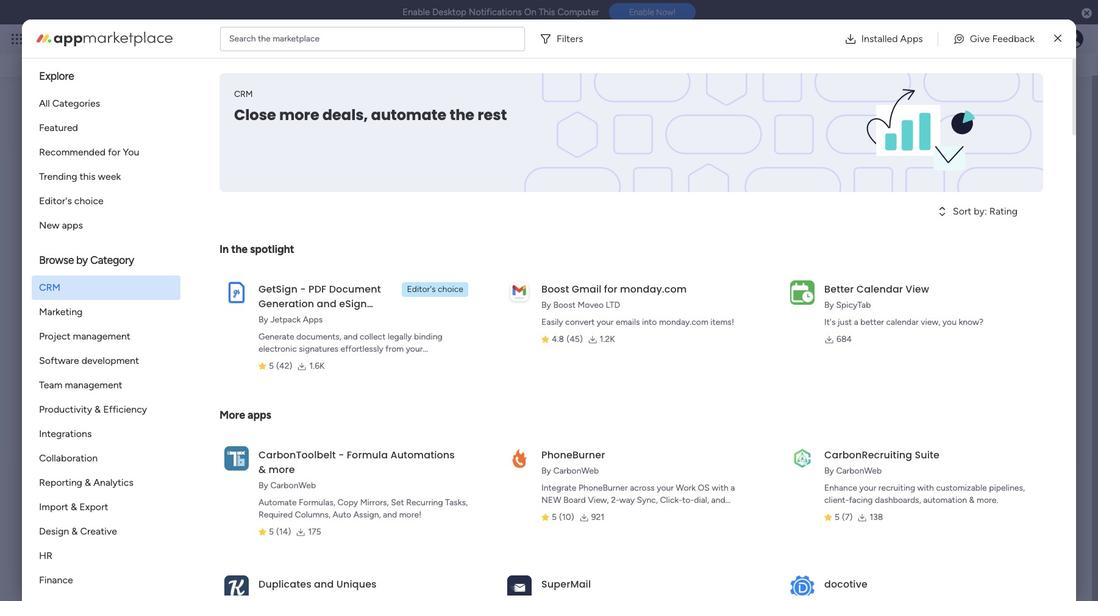Task type: describe. For each thing, give the bounding box(es) containing it.
& inside enhance your recruiting with customizable pipelines, client-facing dashboards, automation & more.
[[970, 495, 975, 506]]

more inside "crm close more deals, automate the rest"
[[279, 105, 319, 125]]

& for creative
[[71, 526, 78, 537]]

and left uniques
[[314, 578, 334, 592]]

workspace for 1st the component icon from left
[[170, 245, 212, 256]]

(inbox)
[[121, 293, 158, 306]]

management up the "productivity & efficiency"
[[65, 379, 122, 391]]

from
[[386, 344, 404, 354]]

learn inside getting started learn how monday.com works
[[933, 322, 954, 332]]

effortlessly
[[341, 344, 384, 354]]

m
[[68, 502, 80, 519]]

dial,
[[694, 495, 709, 506]]

684
[[837, 334, 852, 345]]

enable for enable desktop notifications on this computer
[[403, 7, 430, 18]]

monday.com inside generate documents, and collect legally binding electronic signatures effortlessly from your monday.com boards
[[259, 356, 308, 367]]

kendall parks image
[[1064, 29, 1084, 49]]

apps for new apps
[[62, 220, 83, 231]]

formula
[[347, 448, 388, 462]]

1 horizontal spatial work
[[99, 32, 120, 46]]

and inside integrate phoneburner across your work os with a new board view, 2-way sync, click-to-dial, and custom automations.
[[712, 495, 726, 506]]

getsign
[[259, 282, 298, 296]]

0 horizontal spatial for
[[108, 146, 120, 158]]

boost gmail for monday.com by boost moveo ltd
[[542, 282, 687, 310]]

and down see
[[207, 54, 223, 66]]

1 component image from the left
[[54, 244, 65, 255]]

categories
[[52, 98, 100, 109]]

by inside better calendar view by spicytab
[[825, 300, 834, 310]]

by inside phoneburner by carbonweb
[[542, 466, 551, 476]]

quick search
[[1000, 48, 1058, 59]]

see
[[213, 34, 228, 44]]

give feedback
[[970, 33, 1035, 44]]

5 for carbonrecruiting suite
[[835, 512, 840, 523]]

filters
[[557, 33, 583, 44]]

5 left (42)
[[269, 361, 274, 371]]

development
[[82, 355, 139, 367]]

see plans
[[213, 34, 250, 44]]

crm for crm
[[39, 282, 60, 293]]

& for efficiency
[[95, 404, 101, 415]]

by up generate
[[259, 315, 268, 325]]

just
[[838, 317, 852, 328]]

1 vertical spatial editor's
[[407, 284, 436, 295]]

crm close more deals, automate the rest
[[234, 89, 507, 125]]

to-
[[683, 495, 694, 506]]

start
[[251, 395, 271, 406]]

pipelines,
[[989, 483, 1025, 493]]

(14)
[[276, 527, 291, 537]]

the inside "crm close more deals, automate the rest"
[[450, 105, 475, 125]]

legally
[[388, 332, 412, 342]]

by:
[[974, 206, 987, 217]]

close
[[234, 105, 276, 125]]

carbontoolbelt
[[259, 448, 336, 462]]

finance
[[39, 575, 73, 586]]

apps inside 'button'
[[901, 33, 923, 44]]

invite your teammates and start collaborating
[[131, 395, 331, 406]]

customizable
[[936, 483, 987, 493]]

recommended for you
[[39, 146, 139, 158]]

0 horizontal spatial editor's choice
[[39, 195, 104, 207]]

(42)
[[276, 361, 292, 371]]

2 vertical spatial boost
[[553, 300, 576, 310]]

generate documents, and collect legally binding electronic signatures effortlessly from your monday.com boards
[[259, 332, 443, 367]]

your down apps marketplace image
[[92, 54, 112, 66]]

required
[[259, 510, 293, 520]]

carbonrecruiting suite by carbonweb
[[825, 448, 940, 476]]

app logo image for automate formulas, copy mirrors, set recurring tasks, required columns, auto assign, and more!
[[224, 446, 249, 471]]

installed apps button
[[835, 27, 933, 51]]

access
[[60, 54, 90, 66]]

for inside boost gmail for monday.com by boost moveo ltd
[[604, 282, 618, 296]]

better
[[825, 282, 854, 296]]

view
[[906, 282, 930, 296]]

1 vertical spatial choice
[[438, 284, 464, 295]]

moveo
[[578, 300, 604, 310]]

carbonweb inside carbontoolbelt - formula automations & more by carbonweb
[[270, 481, 316, 491]]

by inside carbonrecruiting suite by carbonweb
[[825, 466, 834, 476]]

import & export
[[39, 501, 108, 513]]

jetpack
[[270, 315, 301, 325]]

more inside carbontoolbelt - formula automations & more by carbonweb
[[269, 463, 295, 477]]

getting
[[933, 308, 963, 318]]

a inside integrate phoneburner across your work os with a new board view, 2-way sync, click-to-dial, and custom automations.
[[731, 483, 735, 493]]

and inside automate formulas, copy mirrors, set recurring tasks, required columns, auto assign, and more!
[[383, 510, 397, 520]]

private board image
[[54, 224, 68, 238]]

and up more apps
[[232, 395, 248, 406]]

inbox image
[[911, 33, 923, 45]]

binding
[[414, 332, 443, 342]]

monday
[[54, 32, 96, 46]]

workspace down 'analytics'
[[123, 497, 176, 510]]

by inside boost gmail for monday.com by boost moveo ltd
[[542, 300, 551, 310]]

search the marketplace
[[229, 33, 320, 44]]

1.2k
[[600, 334, 615, 345]]

set
[[391, 498, 404, 508]]

spicytab
[[836, 300, 871, 310]]

apps image
[[965, 33, 977, 45]]

management up development
[[73, 331, 130, 342]]

now!
[[657, 7, 676, 17]]

automate
[[371, 105, 447, 125]]

give feedback
[[909, 48, 968, 59]]

0 horizontal spatial editor's
[[39, 195, 72, 207]]

feed
[[96, 293, 119, 306]]

give for give feedback
[[970, 33, 990, 44]]

enable for enable now!
[[629, 7, 654, 17]]

app logo image for generate documents, and collect legally binding electronic signatures effortlessly from your monday.com boards
[[224, 280, 249, 305]]

spotlight
[[250, 243, 294, 256]]

5 for phoneburner
[[552, 512, 557, 523]]

quickly
[[24, 54, 58, 66]]

component image inside work management > main workspace link
[[257, 244, 268, 255]]

1.6k
[[310, 361, 325, 371]]

custom
[[542, 507, 570, 518]]

visited
[[104, 102, 138, 115]]

apps marketplace image
[[37, 31, 173, 46]]

1 vertical spatial apps
[[303, 315, 323, 325]]

phoneburner inside integrate phoneburner across your work os with a new board view, 2-way sync, click-to-dial, and custom automations.
[[579, 483, 628, 493]]

workspace image
[[59, 496, 88, 525]]

close recently visited image
[[39, 101, 54, 116]]

rest
[[478, 105, 507, 125]]

software development
[[39, 355, 139, 367]]

boost for gmail
[[542, 282, 569, 296]]

- for getsign
[[300, 282, 306, 296]]

by inside carbontoolbelt - formula automations & more by carbonweb
[[259, 481, 268, 491]]

more!
[[399, 510, 422, 520]]

work for 1st the component icon from left
[[70, 245, 88, 256]]

search everything image
[[995, 33, 1007, 45]]

app logo image for it's just a better calendar view, you know?
[[790, 280, 815, 305]]

quick search results list box
[[39, 116, 856, 278]]

team
[[39, 379, 62, 391]]

1 horizontal spatial workspaces
[[226, 54, 278, 66]]

your inside generate documents, and collect legally binding electronic signatures effortlessly from your monday.com boards
[[406, 344, 423, 354]]

apps for more apps
[[248, 409, 271, 422]]

new
[[542, 495, 561, 506]]

sync,
[[637, 495, 658, 506]]

how
[[956, 322, 973, 332]]

5 (7)
[[835, 512, 853, 523]]

management right by
[[90, 245, 141, 256]]

supermail
[[542, 578, 591, 592]]

reporting
[[39, 477, 82, 489]]

carbonweb inside phoneburner by carbonweb
[[553, 466, 599, 476]]

notifications
[[469, 7, 522, 18]]

sort by: rating
[[953, 206, 1018, 217]]

into
[[642, 317, 657, 328]]

roy mann image
[[68, 334, 92, 359]]

click-
[[660, 495, 683, 506]]

automations
[[391, 448, 455, 462]]

design
[[39, 526, 69, 537]]

your right invite
[[158, 395, 178, 406]]

5 (14)
[[269, 527, 291, 537]]

boards
[[310, 356, 336, 367]]

quickly access your recent boards, inbox and workspaces
[[24, 54, 278, 66]]

0 horizontal spatial main
[[97, 497, 121, 510]]

documents,
[[296, 332, 342, 342]]

1 work management > main workspace from the left
[[70, 245, 212, 256]]

calendar
[[857, 282, 903, 296]]

help image
[[1022, 33, 1034, 45]]

better calendar view by spicytab
[[825, 282, 930, 310]]

1 horizontal spatial a
[[854, 317, 859, 328]]

installed apps
[[862, 33, 923, 44]]

invite members image
[[938, 33, 950, 45]]

recently
[[56, 102, 101, 115]]

automate formulas, copy mirrors, set recurring tasks, required columns, auto assign, and more!
[[259, 498, 468, 520]]



Task type: locate. For each thing, give the bounding box(es) containing it.
- left formula
[[339, 448, 344, 462]]

collection
[[259, 312, 309, 326]]

1 horizontal spatial editor's choice
[[407, 284, 464, 295]]

v2 user feedback image
[[895, 47, 904, 61]]

4.8
[[552, 334, 564, 345]]

by up easily
[[542, 300, 551, 310]]

- left pdf
[[300, 282, 306, 296]]

1 vertical spatial a
[[731, 483, 735, 493]]

editor's down 'trending'
[[39, 195, 72, 207]]

2 horizontal spatial work
[[272, 245, 290, 256]]

featured
[[39, 122, 78, 134]]

desktop
[[432, 7, 467, 18]]

1 horizontal spatial main
[[150, 245, 168, 256]]

editor's choice up binding
[[407, 284, 464, 295]]

roy mann nov 7
[[99, 333, 827, 352]]

app logo image for integrate phoneburner across your work os with a new board view, 2-way sync, click-to-dial, and custom automations.
[[507, 446, 532, 471]]

client-
[[825, 495, 849, 506]]

ltd
[[606, 300, 620, 310]]

feedback
[[993, 33, 1035, 44]]

more.
[[977, 495, 999, 506]]

work down the notes
[[70, 245, 88, 256]]

nov
[[803, 341, 820, 352]]

main for 1st the component icon from left
[[150, 245, 168, 256]]

monday.com right into
[[659, 317, 709, 328]]

0 horizontal spatial component image
[[54, 244, 65, 255]]

main right category
[[150, 245, 168, 256]]

0 vertical spatial boost
[[892, 192, 918, 203]]

by up it's
[[825, 300, 834, 310]]

1 vertical spatial editor's choice
[[407, 284, 464, 295]]

0 vertical spatial learn
[[885, 273, 909, 284]]

(45)
[[567, 334, 583, 345]]

monday.com inside getting started learn how monday.com works
[[975, 322, 1024, 332]]

& left more.
[[970, 495, 975, 506]]

productivity
[[39, 404, 92, 415]]

learn down getting
[[933, 322, 954, 332]]

0 vertical spatial phoneburner
[[542, 448, 605, 462]]

close update feed (inbox) image
[[39, 292, 54, 307]]

1 vertical spatial search
[[1028, 48, 1058, 59]]

workspace inside work management > main workspace link
[[373, 245, 414, 256]]

search inside button
[[1028, 48, 1058, 59]]

templates image image
[[896, 96, 1057, 181]]

choice up binding
[[438, 284, 464, 295]]

work management > main workspace inside work management > main workspace link
[[272, 245, 414, 256]]

uniques
[[337, 578, 377, 592]]

export
[[79, 501, 108, 513]]

workspaces up 'analytics'
[[74, 460, 135, 474]]

1 vertical spatial more
[[269, 463, 295, 477]]

getsign - pdf document generation and esign collection
[[259, 282, 381, 326]]

& inside carbontoolbelt - formula automations & more by carbonweb
[[259, 463, 266, 477]]

1 horizontal spatial apps
[[901, 33, 923, 44]]

give inside button
[[970, 33, 990, 44]]

0 vertical spatial crm
[[234, 89, 253, 99]]

0 vertical spatial -
[[300, 282, 306, 296]]

the left rest
[[450, 105, 475, 125]]

and inside getsign - pdf document generation and esign collection
[[317, 297, 337, 311]]

phoneburner up view,
[[579, 483, 628, 493]]

notifications image
[[884, 33, 897, 45]]

view,
[[921, 317, 941, 328]]

& left the get
[[912, 273, 918, 284]]

monday.com inside boost gmail for monday.com by boost moveo ltd
[[620, 282, 687, 296]]

category
[[90, 254, 134, 267]]

v2 bolt switch image
[[990, 47, 997, 61]]

editor's choice down trending this week at left
[[39, 195, 104, 207]]

0 horizontal spatial >
[[143, 245, 148, 256]]

your up click-
[[657, 483, 674, 493]]

choice down this
[[74, 195, 104, 207]]

1 horizontal spatial with
[[918, 483, 934, 493]]

2 horizontal spatial the
[[450, 105, 475, 125]]

0 horizontal spatial apps
[[303, 315, 323, 325]]

and right dial,
[[712, 495, 726, 506]]

1 horizontal spatial the
[[258, 33, 271, 44]]

more down carbontoolbelt
[[269, 463, 295, 477]]

templates
[[948, 206, 991, 218]]

1 vertical spatial apps
[[248, 409, 271, 422]]

trending this week
[[39, 171, 121, 182]]

better
[[861, 317, 884, 328]]

by up integrate
[[542, 466, 551, 476]]

1 horizontal spatial search
[[1028, 48, 1058, 59]]

your up made on the right top
[[920, 192, 940, 203]]

recently visited
[[56, 102, 138, 115]]

made
[[921, 206, 945, 218]]

give down inbox 'icon' at right
[[909, 48, 928, 59]]

carbonweb up 'automate'
[[270, 481, 316, 491]]

work up recent
[[99, 32, 120, 46]]

the right in
[[231, 243, 248, 256]]

hr
[[39, 550, 52, 562]]

crm up close
[[234, 89, 253, 99]]

5 left (7)
[[835, 512, 840, 523]]

& left efficiency
[[95, 404, 101, 415]]

your up facing
[[860, 483, 877, 493]]

this
[[80, 171, 96, 182]]

view,
[[588, 495, 609, 506]]

works
[[1026, 322, 1049, 332]]

5 for carbontoolbelt - formula automations & more
[[269, 527, 274, 537]]

enhance your recruiting with customizable pipelines, client-facing dashboards, automation & more.
[[825, 483, 1025, 506]]

with right minutes
[[1032, 192, 1051, 203]]

2 horizontal spatial carbonweb
[[836, 466, 882, 476]]

a right os
[[731, 483, 735, 493]]

filters button
[[535, 27, 593, 51]]

signatures
[[299, 344, 339, 354]]

enable left the desktop
[[403, 7, 430, 18]]

search right see
[[229, 33, 256, 44]]

0 horizontal spatial choice
[[74, 195, 104, 207]]

collaborating
[[274, 395, 331, 406]]

enable
[[403, 7, 430, 18], [629, 7, 654, 17]]

crm for crm close more deals, automate the rest
[[234, 89, 253, 99]]

main up 'document'
[[352, 245, 371, 256]]

apps down start
[[248, 409, 271, 422]]

and up effortlessly
[[344, 332, 358, 342]]

project management
[[39, 331, 130, 342]]

by up enhance on the bottom right of the page
[[825, 466, 834, 476]]

it's
[[825, 317, 836, 328]]

a right just
[[854, 317, 859, 328]]

1 vertical spatial the
[[450, 105, 475, 125]]

1 vertical spatial boost
[[542, 282, 569, 296]]

monday.com down started
[[975, 322, 1024, 332]]

& for analytics
[[85, 477, 91, 489]]

0 horizontal spatial search
[[229, 33, 256, 44]]

0 vertical spatial apps
[[901, 33, 923, 44]]

1 horizontal spatial -
[[339, 448, 344, 462]]

enhance
[[825, 483, 858, 493]]

workspace left in
[[170, 245, 212, 256]]

getting started element
[[885, 296, 1068, 344]]

boost up ready-
[[892, 192, 918, 203]]

crm inside "crm close more deals, automate the rest"
[[234, 89, 253, 99]]

all
[[39, 98, 50, 109]]

app logo image for easily convert your emails into monday.com items!
[[507, 280, 532, 305]]

software
[[39, 355, 79, 367]]

1 image
[[920, 25, 931, 39]]

with up automation
[[918, 483, 934, 493]]

0 horizontal spatial carbonweb
[[270, 481, 316, 491]]

2 vertical spatial the
[[231, 243, 248, 256]]

(7)
[[842, 512, 853, 523]]

work management > main workspace up (inbox)
[[70, 245, 212, 256]]

- inside carbontoolbelt - formula automations & more by carbonweb
[[339, 448, 344, 462]]

management up pdf
[[293, 245, 343, 256]]

- inside getsign - pdf document generation and esign collection
[[300, 282, 306, 296]]

& for get
[[912, 273, 918, 284]]

0 vertical spatial search
[[229, 33, 256, 44]]

learn left the get
[[885, 273, 909, 284]]

1 vertical spatial -
[[339, 448, 344, 462]]

new apps
[[39, 220, 83, 231]]

monday.com down the electronic
[[259, 356, 308, 367]]

tasks,
[[445, 498, 468, 508]]

and
[[207, 54, 223, 66], [317, 297, 337, 311], [344, 332, 358, 342], [232, 395, 248, 406], [712, 495, 726, 506], [383, 510, 397, 520], [314, 578, 334, 592]]

recommended
[[39, 146, 106, 158]]

with
[[1032, 192, 1051, 203], [712, 483, 729, 493], [918, 483, 934, 493]]

app logo image for enhance your recruiting with customizable pipelines, client-facing dashboards, automation & more.
[[790, 446, 815, 471]]

your inside enhance your recruiting with customizable pipelines, client-facing dashboards, automation & more.
[[860, 483, 877, 493]]

more right close
[[279, 105, 319, 125]]

with inside integrate phoneburner across your work os with a new board view, 2-way sync, click-to-dial, and custom automations.
[[712, 483, 729, 493]]

0 vertical spatial for
[[108, 146, 120, 158]]

1 horizontal spatial crm
[[234, 89, 253, 99]]

esign
[[339, 297, 367, 311]]

give for give feedback
[[909, 48, 928, 59]]

1 vertical spatial for
[[604, 282, 618, 296]]

boost left the gmail
[[542, 282, 569, 296]]

main for the component icon within work management > main workspace link
[[352, 245, 371, 256]]

1 vertical spatial crm
[[39, 282, 60, 293]]

workspaces down plans
[[226, 54, 278, 66]]

0 horizontal spatial apps
[[62, 220, 83, 231]]

& down my workspaces
[[85, 477, 91, 489]]

1 vertical spatial learn
[[933, 322, 954, 332]]

and down set on the bottom left of page
[[383, 510, 397, 520]]

1 vertical spatial workspaces
[[74, 460, 135, 474]]

boost for your
[[892, 192, 918, 203]]

0 vertical spatial apps
[[62, 220, 83, 231]]

editor's up binding
[[407, 284, 436, 295]]

& for export
[[71, 501, 77, 513]]

apps right new
[[62, 220, 83, 231]]

1 horizontal spatial apps
[[248, 409, 271, 422]]

select product image
[[11, 33, 23, 45]]

0 vertical spatial editor's choice
[[39, 195, 104, 207]]

2 component image from the left
[[257, 244, 268, 255]]

enable inside button
[[629, 7, 654, 17]]

0 vertical spatial workspaces
[[226, 54, 278, 66]]

your inside integrate phoneburner across your work os with a new board view, 2-way sync, click-to-dial, and custom automations.
[[657, 483, 674, 493]]

with inside boost your workflow in minutes with ready-made templates
[[1032, 192, 1051, 203]]

0 horizontal spatial work management > main workspace
[[70, 245, 212, 256]]

1 vertical spatial phoneburner
[[579, 483, 628, 493]]

dapulse x slim image
[[1055, 31, 1062, 46]]

integrate phoneburner across your work os with a new board view, 2-way sync, click-to-dial, and custom automations.
[[542, 483, 735, 518]]

1
[[168, 294, 171, 304]]

2 horizontal spatial with
[[1032, 192, 1051, 203]]

docotive
[[825, 578, 868, 592]]

0 horizontal spatial give
[[909, 48, 928, 59]]

work management > main workspace up 'document'
[[272, 245, 414, 256]]

- for carbontoolbelt
[[339, 448, 344, 462]]

apps up v2 user feedback image
[[901, 33, 923, 44]]

work for the component icon within work management > main workspace link
[[272, 245, 290, 256]]

the for marketplace
[[258, 33, 271, 44]]

0 vertical spatial a
[[854, 317, 859, 328]]

document
[[329, 282, 381, 296]]

and inside generate documents, and collect legally binding electronic signatures effortlessly from your monday.com boards
[[344, 332, 358, 342]]

update
[[56, 293, 93, 306]]

0 horizontal spatial a
[[731, 483, 735, 493]]

computer
[[558, 7, 599, 18]]

workspace up 'document'
[[373, 245, 414, 256]]

the right plans
[[258, 33, 271, 44]]

by up 'automate'
[[259, 481, 268, 491]]

0 vertical spatial choice
[[74, 195, 104, 207]]

marketing
[[39, 306, 83, 318]]

efficiency
[[103, 404, 147, 415]]

search down help "icon"
[[1028, 48, 1058, 59]]

inbox
[[180, 54, 205, 66]]

your up 1.2k
[[597, 317, 614, 328]]

component image
[[54, 244, 65, 255], [257, 244, 268, 255]]

0 horizontal spatial the
[[231, 243, 248, 256]]

workspace for the component icon within work management > main workspace link
[[373, 245, 414, 256]]

0 horizontal spatial enable
[[403, 7, 430, 18]]

0 vertical spatial more
[[279, 105, 319, 125]]

0 vertical spatial give
[[970, 33, 990, 44]]

1 > from the left
[[143, 245, 148, 256]]

with inside enhance your recruiting with customizable pipelines, client-facing dashboards, automation & more.
[[918, 483, 934, 493]]

a
[[854, 317, 859, 328], [731, 483, 735, 493]]

1 horizontal spatial work management > main workspace
[[272, 245, 414, 256]]

& up 'automate'
[[259, 463, 266, 477]]

5 (42)
[[269, 361, 292, 371]]

easily convert your emails into monday.com items!
[[542, 317, 734, 328]]

app logo image
[[224, 280, 249, 305], [790, 280, 815, 305], [507, 280, 532, 305], [224, 446, 249, 471], [507, 446, 532, 471], [790, 446, 815, 471], [224, 576, 249, 600], [507, 576, 532, 600], [790, 576, 815, 600]]

ready-
[[892, 206, 921, 218]]

7
[[822, 341, 827, 352]]

lottie animation element
[[540, 31, 883, 77]]

1 horizontal spatial editor's
[[407, 284, 436, 295]]

1 horizontal spatial >
[[345, 245, 350, 256]]

week
[[98, 171, 121, 182]]

0 horizontal spatial learn
[[885, 273, 909, 284]]

enable left now!
[[629, 7, 654, 17]]

in the spotlight
[[220, 243, 294, 256]]

0 horizontal spatial work
[[70, 245, 88, 256]]

your down binding
[[406, 344, 423, 354]]

banner logo image
[[806, 73, 1029, 192]]

>
[[143, 245, 148, 256], [345, 245, 350, 256]]

carbonweb down "carbonrecruiting"
[[836, 466, 882, 476]]

with right os
[[712, 483, 729, 493]]

0 horizontal spatial workspaces
[[74, 460, 135, 474]]

by jetpack apps
[[259, 315, 323, 325]]

your inside boost your workflow in minutes with ready-made templates
[[920, 192, 940, 203]]

0 horizontal spatial with
[[712, 483, 729, 493]]

boost inside boost your workflow in minutes with ready-made templates
[[892, 192, 918, 203]]

for left you
[[108, 146, 120, 158]]

1 horizontal spatial component image
[[257, 244, 268, 255]]

0 horizontal spatial -
[[300, 282, 306, 296]]

integrate
[[542, 483, 577, 493]]

for up "ltd"
[[604, 282, 618, 296]]

component image down private board image
[[54, 244, 65, 255]]

integrations
[[39, 428, 92, 440]]

175
[[308, 527, 321, 537]]

on
[[524, 7, 537, 18]]

1 horizontal spatial for
[[604, 282, 618, 296]]

main workspace
[[97, 497, 176, 510]]

& left export
[[71, 501, 77, 513]]

1 vertical spatial give
[[909, 48, 928, 59]]

and down pdf
[[317, 297, 337, 311]]

0 vertical spatial the
[[258, 33, 271, 44]]

2 work management > main workspace from the left
[[272, 245, 414, 256]]

2 > from the left
[[345, 245, 350, 256]]

boost up easily
[[553, 300, 576, 310]]

crm up marketing
[[39, 282, 60, 293]]

1 horizontal spatial learn
[[933, 322, 954, 332]]

the for spotlight
[[231, 243, 248, 256]]

carbonweb up integrate
[[553, 466, 599, 476]]

1 horizontal spatial choice
[[438, 284, 464, 295]]

> right category
[[143, 245, 148, 256]]

& right design
[[71, 526, 78, 537]]

dapulse close image
[[1082, 7, 1092, 20]]

component image right in
[[257, 244, 268, 255]]

0 vertical spatial editor's
[[39, 195, 72, 207]]

new
[[39, 220, 59, 231]]

project
[[39, 331, 71, 342]]

it's just a better calendar view, you know?
[[825, 317, 984, 328]]

choice
[[74, 195, 104, 207], [438, 284, 464, 295]]

5 left (14)
[[269, 527, 274, 537]]

main down 'analytics'
[[97, 497, 121, 510]]

0 horizontal spatial crm
[[39, 282, 60, 293]]

138
[[870, 512, 883, 523]]

teammates
[[180, 395, 230, 406]]

productivity & efficiency
[[39, 404, 147, 415]]

phoneburner up integrate
[[542, 448, 605, 462]]

> up 'document'
[[345, 245, 350, 256]]

1 horizontal spatial give
[[970, 33, 990, 44]]

plans
[[230, 34, 250, 44]]

apps up documents,
[[303, 315, 323, 325]]

columns,
[[295, 510, 331, 520]]

monday work management
[[54, 32, 190, 46]]

close my workspaces image
[[39, 460, 54, 474]]

copy
[[338, 498, 358, 508]]

more
[[220, 409, 245, 422]]

give up "v2 bolt switch" image
[[970, 33, 990, 44]]

1 horizontal spatial enable
[[629, 7, 654, 17]]

work up getsign
[[272, 245, 290, 256]]

monday.com up into
[[620, 282, 687, 296]]

carbonweb inside carbonrecruiting suite by carbonweb
[[836, 466, 882, 476]]

1 horizontal spatial carbonweb
[[553, 466, 599, 476]]

os
[[698, 483, 710, 493]]

management up quickly access your recent boards, inbox and workspaces in the left top of the page
[[123, 32, 190, 46]]

design & creative
[[39, 526, 117, 537]]

5 left the (10)
[[552, 512, 557, 523]]

2 horizontal spatial main
[[352, 245, 371, 256]]

quick
[[1000, 48, 1026, 59]]



Task type: vqa. For each thing, say whether or not it's contained in the screenshot.
LANGUAGE
no



